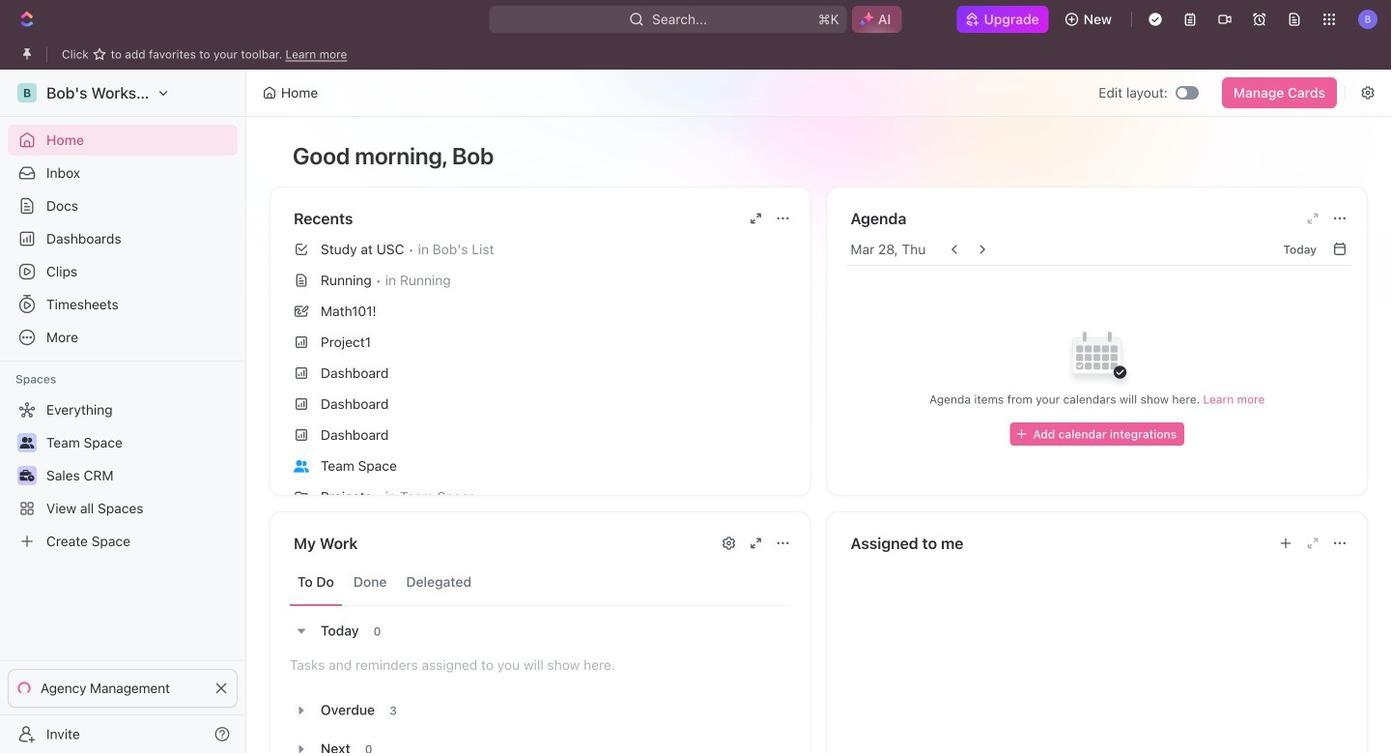Task type: vqa. For each thing, say whether or not it's contained in the screenshot.
tab list
yes



Task type: describe. For each thing, give the bounding box(es) containing it.
1 horizontal spatial user group image
[[294, 460, 309, 472]]

bob's workspace, , element
[[17, 83, 37, 102]]



Task type: locate. For each thing, give the bounding box(es) containing it.
tree inside sidebar navigation
[[8, 394, 238, 557]]

0 horizontal spatial user group image
[[20, 437, 34, 449]]

user group image
[[20, 437, 34, 449], [294, 460, 309, 472]]

0 vertical spatial user group image
[[20, 437, 34, 449]]

tab list
[[290, 559, 791, 606]]

user group image inside tree
[[20, 437, 34, 449]]

tree
[[8, 394, 238, 557]]

business time image
[[20, 470, 34, 481]]

1 vertical spatial user group image
[[294, 460, 309, 472]]

sidebar navigation
[[0, 70, 250, 753]]



